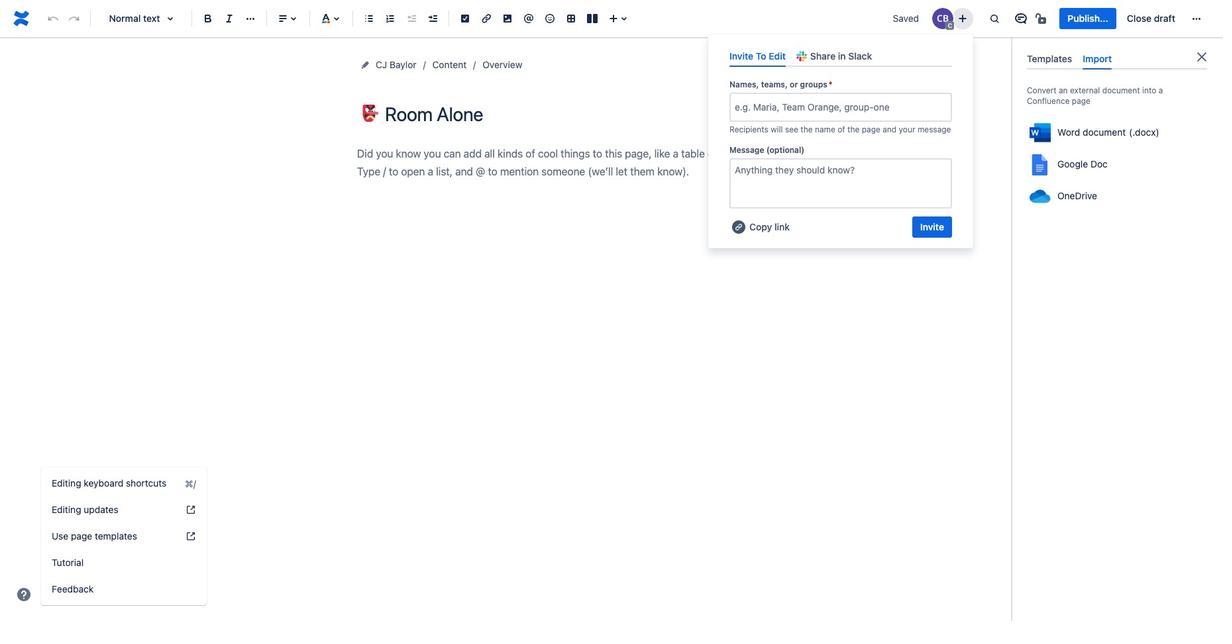 Task type: describe. For each thing, give the bounding box(es) containing it.
to
[[756, 50, 767, 62]]

templates
[[95, 531, 137, 542]]

updates
[[84, 505, 118, 516]]

import
[[1084, 53, 1113, 64]]

*
[[829, 80, 833, 90]]

editing updates
[[52, 505, 118, 516]]

convert
[[1028, 86, 1057, 96]]

content
[[433, 59, 467, 70]]

edit
[[769, 50, 786, 62]]

emoji image
[[542, 11, 558, 27]]

message (optional)
[[730, 145, 805, 155]]

page for confluence
[[1073, 96, 1091, 106]]

word
[[1058, 127, 1081, 138]]

invite for invite
[[921, 222, 945, 233]]

names, teams, or groups *
[[730, 80, 833, 90]]

google doc button
[[1025, 149, 1211, 181]]

document inside convert an external document into a confluence page
[[1103, 86, 1141, 96]]

copy link button
[[730, 217, 792, 238]]

text
[[143, 13, 160, 24]]

e.g. maria, team orange, group-one
[[735, 102, 890, 113]]

normal text
[[109, 13, 160, 24]]

recipients
[[730, 125, 769, 135]]

Main content area, start typing to enter text. text field
[[357, 145, 861, 182]]

bullet list ⌘⇧8 image
[[361, 11, 377, 27]]

templates
[[1028, 53, 1073, 64]]

keyboard
[[84, 478, 123, 489]]

will
[[771, 125, 783, 135]]

invite button
[[913, 217, 953, 238]]

recipients will see the name of the page and your message
[[730, 125, 952, 135]]

overview link
[[483, 57, 523, 73]]

move this page image
[[360, 60, 371, 70]]

close draft
[[1128, 13, 1176, 24]]

link
[[775, 222, 790, 233]]

publish... button
[[1060, 8, 1117, 29]]

use page templates link
[[41, 524, 207, 550]]

cj
[[376, 59, 387, 70]]

table image
[[564, 11, 579, 27]]

feedback button
[[41, 577, 207, 603]]

(.docx)
[[1130, 127, 1160, 138]]

normal
[[109, 13, 141, 24]]

page inside use page templates link
[[71, 531, 92, 542]]

indent tab image
[[425, 11, 441, 27]]

google
[[1058, 159, 1089, 170]]

editing updates link
[[41, 497, 207, 524]]

Give this page a title text field
[[385, 103, 861, 125]]

editing for editing updates
[[52, 505, 81, 516]]

onedrive
[[1058, 191, 1098, 202]]

tab list containing invite to edit
[[725, 45, 958, 67]]

undo ⌘z image
[[45, 11, 61, 27]]

share in slack
[[811, 50, 873, 62]]

content link
[[433, 57, 467, 73]]

make page full-width image
[[841, 57, 857, 73]]

editing keyboard shortcuts
[[52, 478, 167, 489]]

copy link
[[750, 222, 790, 233]]

align left image
[[275, 11, 291, 27]]

:japanese_goblin: image
[[362, 105, 379, 122]]

names,
[[730, 80, 760, 90]]

convert an external document into a confluence page
[[1028, 86, 1164, 106]]

an
[[1059, 86, 1069, 96]]

maria,
[[754, 102, 780, 113]]

teams,
[[762, 80, 788, 90]]

Names, teams, or groups e.g. Maria, Team Orange, group-one text field
[[735, 101, 738, 114]]

mention image
[[521, 11, 537, 27]]

close templates and import image
[[1195, 49, 1211, 65]]

copy
[[750, 222, 773, 233]]

a
[[1159, 86, 1164, 96]]



Task type: locate. For each thing, give the bounding box(es) containing it.
close
[[1128, 13, 1152, 24]]

document up doc
[[1083, 127, 1127, 138]]

page left and
[[862, 125, 881, 135]]

publish...
[[1068, 13, 1109, 24]]

1 vertical spatial document
[[1083, 127, 1127, 138]]

italic ⌘i image
[[221, 11, 237, 27]]

confluence image
[[11, 8, 32, 29], [11, 8, 32, 29]]

editing up 'use'
[[52, 505, 81, 516]]

orange,
[[808, 102, 842, 113]]

redo ⌘⇧z image
[[66, 11, 82, 27]]

invite
[[730, 50, 754, 62], [921, 222, 945, 233]]

1 vertical spatial page
[[862, 125, 881, 135]]

help image down help icon
[[186, 532, 196, 542]]

0 vertical spatial editing
[[52, 478, 81, 489]]

0 horizontal spatial tab list
[[725, 45, 958, 67]]

cj baylor image
[[933, 8, 954, 29]]

more formatting image
[[243, 11, 259, 27]]

cj baylor
[[376, 59, 417, 70]]

help image left feedback
[[16, 587, 32, 603]]

1 horizontal spatial tab list
[[1022, 48, 1213, 70]]

invite to edit
[[730, 50, 786, 62]]

draft
[[1155, 13, 1176, 24]]

google doc
[[1058, 159, 1108, 170]]

2 horizontal spatial page
[[1073, 96, 1091, 106]]

invite inside button
[[921, 222, 945, 233]]

tab list
[[725, 45, 958, 67], [1022, 48, 1213, 70]]

onedrive button
[[1025, 181, 1211, 213]]

document
[[1103, 86, 1141, 96], [1083, 127, 1127, 138]]

use page templates
[[52, 531, 137, 542]]

tutorial button
[[41, 550, 207, 577]]

comment icon image
[[1014, 11, 1030, 27]]

overview
[[483, 59, 523, 70]]

0 horizontal spatial page
[[71, 531, 92, 542]]

close draft button
[[1120, 8, 1184, 29]]

find and replace image
[[987, 11, 1003, 27]]

no restrictions image
[[1035, 11, 1051, 27]]

name
[[815, 125, 836, 135]]

in
[[839, 50, 846, 62]]

editing for editing keyboard shortcuts
[[52, 478, 81, 489]]

2 the from the left
[[848, 125, 860, 135]]

2 vertical spatial page
[[71, 531, 92, 542]]

e.g.
[[735, 102, 751, 113]]

0 horizontal spatial the
[[801, 125, 813, 135]]

1 vertical spatial editing
[[52, 505, 81, 516]]

doc
[[1091, 159, 1108, 170]]

1 horizontal spatial invite
[[921, 222, 945, 233]]

team
[[783, 102, 806, 113]]

add image, video, or file image
[[500, 11, 516, 27]]

page
[[1073, 96, 1091, 106], [862, 125, 881, 135], [71, 531, 92, 542]]

the
[[801, 125, 813, 135], [848, 125, 860, 135]]

bold ⌘b image
[[200, 11, 216, 27]]

0 vertical spatial document
[[1103, 86, 1141, 96]]

cj baylor link
[[376, 57, 417, 73]]

1 horizontal spatial page
[[862, 125, 881, 135]]

one
[[874, 102, 890, 113]]

1 horizontal spatial help image
[[186, 532, 196, 542]]

baylor
[[390, 59, 417, 70]]

saved
[[893, 13, 920, 24]]

tutorial
[[52, 558, 84, 569]]

into
[[1143, 86, 1157, 96]]

(optional)
[[767, 145, 805, 155]]

1 horizontal spatial the
[[848, 125, 860, 135]]

the right of
[[848, 125, 860, 135]]

0 horizontal spatial invite
[[730, 50, 754, 62]]

1 vertical spatial invite
[[921, 222, 945, 233]]

document left into
[[1103, 86, 1141, 96]]

or
[[790, 80, 799, 90]]

and
[[883, 125, 897, 135]]

external
[[1071, 86, 1101, 96]]

Message (optional) text field
[[730, 159, 953, 209]]

0 vertical spatial help image
[[186, 532, 196, 542]]

layouts image
[[585, 11, 601, 27]]

message
[[918, 125, 952, 135]]

slack
[[849, 50, 873, 62]]

editing up the editing updates
[[52, 478, 81, 489]]

help image inside use page templates link
[[186, 532, 196, 542]]

page down external
[[1073, 96, 1091, 106]]

confluence
[[1028, 96, 1070, 106]]

feedback
[[52, 584, 94, 595]]

outdent ⇧tab image
[[404, 11, 420, 27]]

2 editing from the top
[[52, 505, 81, 516]]

1 editing from the top
[[52, 478, 81, 489]]

0 vertical spatial page
[[1073, 96, 1091, 106]]

help image
[[186, 505, 196, 516]]

page inside convert an external document into a confluence page
[[1073, 96, 1091, 106]]

page for the
[[862, 125, 881, 135]]

:japanese_goblin: image
[[362, 105, 379, 122]]

word document (.docx)
[[1058, 127, 1160, 138]]

page right 'use'
[[71, 531, 92, 542]]

⌘/
[[185, 478, 196, 490]]

invite for invite to edit
[[730, 50, 754, 62]]

tab list containing templates
[[1022, 48, 1213, 70]]

of
[[838, 125, 846, 135]]

0 horizontal spatial help image
[[16, 587, 32, 603]]

action item image
[[457, 11, 473, 27]]

numbered list ⌘⇧7 image
[[383, 11, 398, 27]]

0 vertical spatial invite
[[730, 50, 754, 62]]

invite to edit image
[[956, 10, 972, 26]]

1 the from the left
[[801, 125, 813, 135]]

see
[[786, 125, 799, 135]]

1 vertical spatial help image
[[16, 587, 32, 603]]

invite inside tab list
[[730, 50, 754, 62]]

your
[[899, 125, 916, 135]]

groups
[[801, 80, 828, 90]]

help image
[[186, 532, 196, 542], [16, 587, 32, 603]]

share
[[811, 50, 836, 62]]

shortcuts
[[126, 478, 167, 489]]

use
[[52, 531, 68, 542]]

message
[[730, 145, 765, 155]]

more image
[[1189, 11, 1205, 27]]

the right see
[[801, 125, 813, 135]]

group-
[[845, 102, 874, 113]]

editing
[[52, 478, 81, 489], [52, 505, 81, 516]]

link image
[[479, 11, 495, 27]]

normal text button
[[96, 4, 186, 33]]



Task type: vqa. For each thing, say whether or not it's contained in the screenshot.
Go to custom fields link
no



